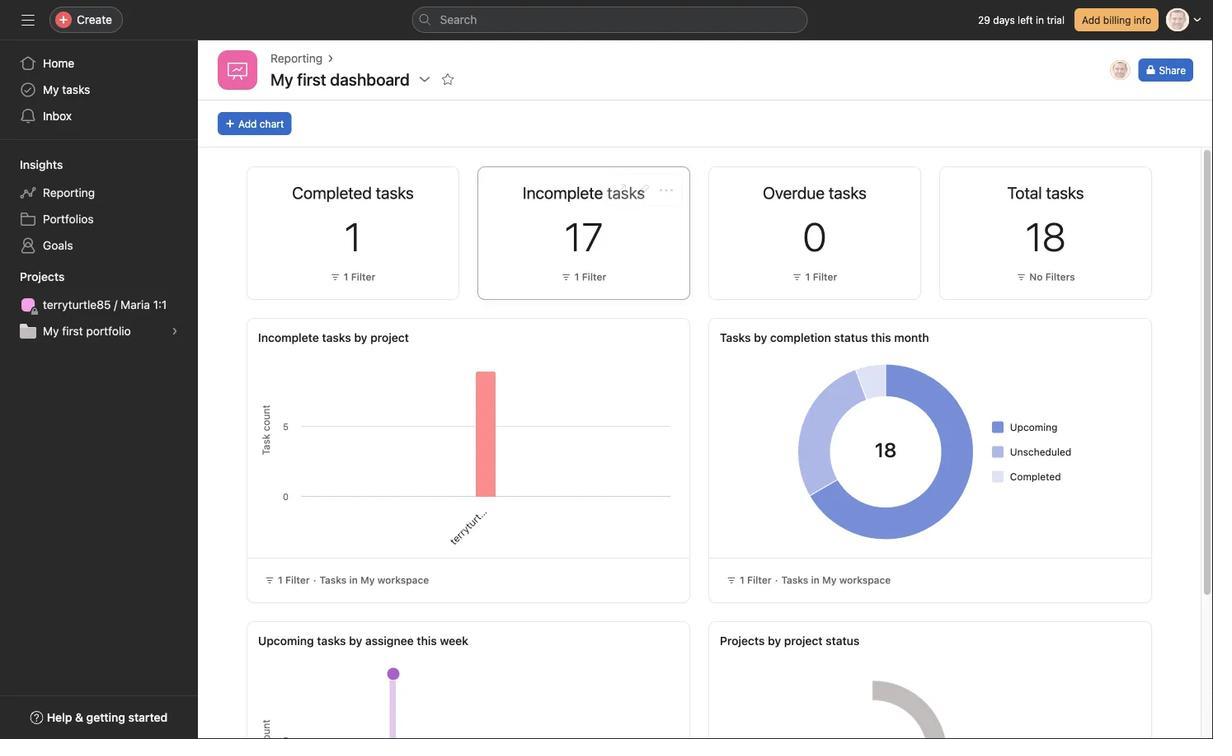Task type: locate. For each thing, give the bounding box(es) containing it.
in up project status
[[811, 575, 820, 586]]

0 button
[[803, 213, 827, 260]]

2 view chart image from the left
[[1076, 184, 1089, 197]]

0 horizontal spatial projects
[[20, 270, 65, 284]]

tasks in my workspace up upcoming tasks by assignee this week
[[320, 575, 429, 586]]

2 view chart image from the left
[[845, 184, 858, 197]]

1 horizontal spatial by
[[754, 331, 767, 345]]

0 horizontal spatial terryturtle85 / maria 1:1
[[43, 298, 167, 312]]

projects for projects by project status
[[720, 635, 765, 648]]

0 horizontal spatial maria
[[121, 298, 150, 312]]

0 horizontal spatial terryturtle85
[[43, 298, 111, 312]]

1 horizontal spatial /
[[492, 493, 502, 503]]

0 horizontal spatial view chart image
[[383, 184, 396, 197]]

0 horizontal spatial view chart image
[[614, 184, 627, 197]]

0
[[803, 213, 827, 260]]

2 edit chart image from the left
[[637, 184, 650, 197]]

in
[[1036, 14, 1044, 26], [349, 575, 358, 586], [811, 575, 820, 586]]

0 horizontal spatial tasks in my workspace
[[320, 575, 429, 586]]

my up upcoming tasks by assignee this week
[[361, 575, 375, 586]]

add left chart
[[238, 118, 257, 129]]

my first portfolio
[[43, 325, 131, 338]]

this week
[[417, 635, 468, 648]]

1 horizontal spatial in
[[811, 575, 820, 586]]

1:1
[[153, 298, 167, 312], [516, 462, 533, 479]]

1 horizontal spatial projects
[[720, 635, 765, 648]]

maria
[[121, 298, 150, 312], [496, 473, 522, 499]]

in right the left
[[1036, 14, 1044, 26]]

overdue tasks
[[763, 183, 867, 202]]

tasks down home
[[62, 83, 90, 96]]

0 vertical spatial terryturtle85
[[43, 298, 111, 312]]

0 vertical spatial projects
[[20, 270, 65, 284]]

2 vertical spatial tasks
[[317, 635, 346, 648]]

1 view chart image from the left
[[614, 184, 627, 197]]

upcoming tasks by assignee this week
[[258, 635, 468, 648]]

workspace for completion
[[839, 575, 891, 586]]

my right report icon at the left top
[[271, 69, 293, 89]]

1 vertical spatial upcoming
[[258, 635, 314, 648]]

tasks inside my tasks link
[[62, 83, 90, 96]]

chart
[[260, 118, 284, 129]]

1 horizontal spatial reporting link
[[271, 49, 323, 68]]

view chart image
[[383, 184, 396, 197], [845, 184, 858, 197]]

1 filter for 0
[[806, 271, 837, 283]]

no filters button
[[1012, 269, 1079, 285]]

17 button
[[565, 213, 603, 260]]

share
[[1159, 64, 1186, 76]]

0 vertical spatial terryturtle85 / maria 1:1
[[43, 298, 167, 312]]

2 1 filter button from the left
[[557, 269, 611, 285]]

1 horizontal spatial add
[[1082, 14, 1101, 26]]

insights element
[[0, 150, 198, 262]]

2 horizontal spatial by
[[768, 635, 781, 648]]

2 workspace from the left
[[839, 575, 891, 586]]

add inside button
[[238, 118, 257, 129]]

2 horizontal spatial tasks
[[781, 575, 809, 586]]

my inside global element
[[43, 83, 59, 96]]

reporting link
[[271, 49, 323, 68], [10, 180, 188, 206]]

tt
[[1114, 64, 1127, 76]]

1 vertical spatial terryturtle85 / maria 1:1
[[448, 462, 533, 548]]

total tasks
[[1007, 183, 1084, 202]]

0 horizontal spatial edit chart image
[[406, 184, 419, 197]]

by left project status
[[768, 635, 781, 648]]

terryturtle85 inside "link"
[[43, 298, 111, 312]]

3 1 filter button from the left
[[788, 269, 842, 285]]

1 edit chart image from the left
[[406, 184, 419, 197]]

1 horizontal spatial maria
[[496, 473, 522, 499]]

0 horizontal spatial 1 filter button
[[326, 269, 380, 285]]

/
[[114, 298, 117, 312], [492, 493, 502, 503]]

incomplete tasks
[[523, 183, 645, 202]]

my inside the projects element
[[43, 325, 59, 338]]

tasks in my workspace for completion
[[781, 575, 891, 586]]

1 vertical spatial add
[[238, 118, 257, 129]]

0 vertical spatial maria
[[121, 298, 150, 312]]

my left the first
[[43, 325, 59, 338]]

completed
[[1010, 471, 1061, 483]]

1 vertical spatial /
[[492, 493, 502, 503]]

1 horizontal spatial view chart image
[[845, 184, 858, 197]]

0 vertical spatial /
[[114, 298, 117, 312]]

projects down goals at top left
[[20, 270, 65, 284]]

terryturtle85
[[43, 298, 111, 312], [448, 497, 498, 548]]

1
[[345, 213, 361, 260], [344, 271, 348, 283], [575, 271, 579, 283], [806, 271, 810, 283], [278, 575, 283, 586], [740, 575, 745, 586]]

first dashboard
[[297, 69, 410, 89]]

1 vertical spatial tasks
[[322, 331, 351, 345]]

my
[[271, 69, 293, 89], [43, 83, 59, 96], [43, 325, 59, 338], [361, 575, 375, 586], [822, 575, 837, 586]]

1 filter button for 0
[[788, 269, 842, 285]]

tasks left assignee
[[317, 635, 346, 648]]

0 horizontal spatial reporting
[[43, 186, 95, 200]]

1 horizontal spatial terryturtle85 / maria 1:1
[[448, 462, 533, 548]]

&
[[75, 711, 83, 725]]

terryturtle85 / maria 1:1 link
[[10, 292, 188, 318]]

share button
[[1139, 59, 1193, 82]]

1 horizontal spatial tasks in my workspace
[[781, 575, 891, 586]]

left
[[1018, 14, 1033, 26]]

1 horizontal spatial terryturtle85
[[448, 497, 498, 548]]

1 tasks in my workspace from the left
[[320, 575, 429, 586]]

1 filter for 1
[[344, 271, 376, 283]]

edit chart image for 17
[[637, 184, 650, 197]]

1 horizontal spatial workspace
[[839, 575, 891, 586]]

1 view chart image from the left
[[383, 184, 396, 197]]

workspace up project status
[[839, 575, 891, 586]]

1 1 filter button from the left
[[326, 269, 380, 285]]

1 vertical spatial projects
[[720, 635, 765, 648]]

filter for 17
[[582, 271, 606, 283]]

1 vertical spatial terryturtle85
[[448, 497, 498, 548]]

tasks up upcoming tasks by assignee this week
[[320, 575, 347, 586]]

my up "inbox"
[[43, 83, 59, 96]]

portfolios link
[[10, 206, 188, 233]]

edit chart image
[[406, 184, 419, 197], [637, 184, 650, 197]]

reporting up portfolios
[[43, 186, 95, 200]]

1 filter button down 1 button
[[326, 269, 380, 285]]

reporting up my first dashboard
[[271, 52, 323, 65]]

by
[[754, 331, 767, 345], [349, 635, 362, 648], [768, 635, 781, 648]]

reporting
[[271, 52, 323, 65], [43, 186, 95, 200]]

insights
[[20, 158, 63, 172]]

incomplete
[[258, 331, 319, 345]]

by left completion
[[754, 331, 767, 345]]

tasks
[[62, 83, 90, 96], [322, 331, 351, 345], [317, 635, 346, 648]]

1 workspace from the left
[[378, 575, 429, 586]]

1 horizontal spatial view chart image
[[1076, 184, 1089, 197]]

my up project status
[[822, 575, 837, 586]]

0 horizontal spatial tasks
[[320, 575, 347, 586]]

insights button
[[0, 157, 63, 173]]

1 vertical spatial reporting
[[43, 186, 95, 200]]

reporting link up portfolios
[[10, 180, 188, 206]]

more actions image
[[660, 184, 673, 197]]

add
[[1082, 14, 1101, 26], [238, 118, 257, 129]]

my for my first portfolio
[[43, 325, 59, 338]]

add billing info
[[1082, 14, 1151, 26]]

tasks in my workspace
[[320, 575, 429, 586], [781, 575, 891, 586]]

1 filter
[[344, 271, 376, 283], [575, 271, 606, 283], [806, 271, 837, 283], [278, 575, 310, 586], [740, 575, 772, 586]]

this month
[[871, 331, 929, 345]]

tasks in my workspace up project status
[[781, 575, 891, 586]]

1 horizontal spatial edit chart image
[[637, 184, 650, 197]]

tasks up projects by project status
[[781, 575, 809, 586]]

view chart image for 0
[[845, 184, 858, 197]]

create
[[77, 13, 112, 26]]

trial
[[1047, 14, 1065, 26]]

by for projects
[[768, 635, 781, 648]]

tasks left completion
[[720, 331, 751, 345]]

incomplete tasks by project
[[258, 331, 409, 345]]

add for add billing info
[[1082, 14, 1101, 26]]

0 horizontal spatial add
[[238, 118, 257, 129]]

tt button
[[1109, 59, 1132, 82]]

goals link
[[10, 233, 188, 259]]

tasks for incomplete tasks by project
[[320, 575, 347, 586]]

add billing info button
[[1075, 8, 1159, 31]]

1 filter button down "0" button on the top right
[[788, 269, 842, 285]]

1 filter button
[[326, 269, 380, 285], [557, 269, 611, 285], [788, 269, 842, 285]]

upcoming
[[1010, 422, 1058, 433], [258, 635, 314, 648]]

view chart image
[[614, 184, 627, 197], [1076, 184, 1089, 197]]

0 horizontal spatial workspace
[[378, 575, 429, 586]]

projects for projects
[[20, 270, 65, 284]]

my first portfolio link
[[10, 318, 188, 345]]

1 filter button down 17
[[557, 269, 611, 285]]

0 horizontal spatial in
[[349, 575, 358, 586]]

unscheduled
[[1010, 447, 1072, 458]]

0 vertical spatial add
[[1082, 14, 1101, 26]]

0 vertical spatial 1:1
[[153, 298, 167, 312]]

completion
[[770, 331, 831, 345]]

help & getting started button
[[20, 704, 178, 733]]

in for incomplete tasks by project
[[349, 575, 358, 586]]

reporting link up my first dashboard
[[271, 49, 323, 68]]

1 horizontal spatial upcoming
[[1010, 422, 1058, 433]]

1 filter button for 1
[[326, 269, 380, 285]]

projects element
[[0, 262, 198, 348]]

2 horizontal spatial 1 filter button
[[788, 269, 842, 285]]

tasks left by project
[[322, 331, 351, 345]]

1 vertical spatial maria
[[496, 473, 522, 499]]

see details, my first portfolio image
[[170, 327, 180, 337]]

29
[[978, 14, 991, 26]]

add left billing
[[1082, 14, 1101, 26]]

0 horizontal spatial reporting link
[[10, 180, 188, 206]]

getting
[[86, 711, 125, 725]]

0 horizontal spatial /
[[114, 298, 117, 312]]

1 vertical spatial reporting link
[[10, 180, 188, 206]]

status
[[834, 331, 868, 345]]

projects
[[20, 270, 65, 284], [720, 635, 765, 648]]

1 horizontal spatial reporting
[[271, 52, 323, 65]]

0 horizontal spatial 1:1
[[153, 298, 167, 312]]

0 vertical spatial upcoming
[[1010, 422, 1058, 433]]

0 vertical spatial tasks
[[62, 83, 90, 96]]

1 horizontal spatial 1:1
[[516, 462, 533, 479]]

maria inside "link"
[[121, 298, 150, 312]]

in up upcoming tasks by assignee this week
[[349, 575, 358, 586]]

workspace
[[378, 575, 429, 586], [839, 575, 891, 586]]

terryturtle85 / maria 1:1
[[43, 298, 167, 312], [448, 462, 533, 548]]

by left assignee
[[349, 635, 362, 648]]

add inside button
[[1082, 14, 1101, 26]]

1 horizontal spatial 1 filter button
[[557, 269, 611, 285]]

filter
[[351, 271, 376, 283], [582, 271, 606, 283], [813, 271, 837, 283], [285, 575, 310, 586], [747, 575, 772, 586]]

2 tasks in my workspace from the left
[[781, 575, 891, 586]]

help
[[47, 711, 72, 725]]

tasks
[[720, 331, 751, 345], [320, 575, 347, 586], [781, 575, 809, 586]]

workspace up assignee
[[378, 575, 429, 586]]

projects left project status
[[720, 635, 765, 648]]

0 horizontal spatial upcoming
[[258, 635, 314, 648]]

tasks in my workspace for by project
[[320, 575, 429, 586]]

in for tasks by completion status this month
[[811, 575, 820, 586]]

projects inside dropdown button
[[20, 270, 65, 284]]



Task type: vqa. For each thing, say whether or not it's contained in the screenshot.
Progress button
no



Task type: describe. For each thing, give the bounding box(es) containing it.
home link
[[10, 50, 188, 77]]

18
[[1026, 213, 1066, 260]]

billing
[[1103, 14, 1131, 26]]

workspace for by project
[[378, 575, 429, 586]]

0 vertical spatial reporting link
[[271, 49, 323, 68]]

1 filter button for 17
[[557, 269, 611, 285]]

no filters
[[1030, 271, 1075, 283]]

edit chart image for 1
[[406, 184, 419, 197]]

assignee
[[365, 635, 414, 648]]

my first dashboard
[[271, 69, 410, 89]]

add chart
[[238, 118, 284, 129]]

reporting link inside 'insights' "element"
[[10, 180, 188, 206]]

filters
[[1046, 271, 1075, 283]]

projects by project status
[[720, 635, 860, 648]]

filter for 0
[[813, 271, 837, 283]]

by project
[[354, 331, 409, 345]]

reporting inside "link"
[[43, 186, 95, 200]]

add to starred image
[[441, 73, 454, 86]]

report image
[[228, 60, 247, 80]]

tasks for incomplete
[[322, 331, 351, 345]]

by for tasks
[[754, 331, 767, 345]]

1 horizontal spatial tasks
[[720, 331, 751, 345]]

1 button
[[345, 213, 361, 260]]

search list box
[[412, 7, 808, 33]]

create button
[[49, 7, 123, 33]]

portfolio
[[86, 325, 131, 338]]

filter for 1
[[351, 271, 376, 283]]

17
[[565, 213, 603, 260]]

1 filter for 17
[[575, 271, 606, 283]]

0 vertical spatial reporting
[[271, 52, 323, 65]]

portfolios
[[43, 212, 94, 226]]

first
[[62, 325, 83, 338]]

/ inside "link"
[[114, 298, 117, 312]]

search
[[440, 13, 477, 26]]

no
[[1030, 271, 1043, 283]]

view chart image for 1
[[383, 184, 396, 197]]

my for my tasks
[[43, 83, 59, 96]]

29 days left in trial
[[978, 14, 1065, 26]]

global element
[[0, 40, 198, 139]]

info
[[1134, 14, 1151, 26]]

show options image
[[418, 73, 431, 86]]

goals
[[43, 239, 73, 252]]

tasks for my
[[62, 83, 90, 96]]

0 horizontal spatial by
[[349, 635, 362, 648]]

inbox
[[43, 109, 72, 123]]

terryturtle85 / maria 1:1 inside "link"
[[43, 298, 167, 312]]

completed tasks
[[292, 183, 414, 202]]

home
[[43, 56, 74, 70]]

18 button
[[1026, 213, 1066, 260]]

project status
[[784, 635, 860, 648]]

tasks by completion status this month
[[720, 331, 929, 345]]

my tasks
[[43, 83, 90, 96]]

my tasks link
[[10, 77, 188, 103]]

days
[[993, 14, 1015, 26]]

my for my first dashboard
[[271, 69, 293, 89]]

search button
[[412, 7, 808, 33]]

2 horizontal spatial in
[[1036, 14, 1044, 26]]

inbox link
[[10, 103, 188, 129]]

projects button
[[0, 269, 65, 285]]

upcoming for upcoming tasks by assignee this week
[[258, 635, 314, 648]]

started
[[128, 711, 168, 725]]

hide sidebar image
[[21, 13, 35, 26]]

upcoming for upcoming
[[1010, 422, 1058, 433]]

add for add chart
[[238, 118, 257, 129]]

tasks for upcoming
[[317, 635, 346, 648]]

1 vertical spatial 1:1
[[516, 462, 533, 479]]

1:1 inside "link"
[[153, 298, 167, 312]]

add chart button
[[218, 112, 291, 135]]

help & getting started
[[47, 711, 168, 725]]

tasks for tasks by completion status this month
[[781, 575, 809, 586]]



